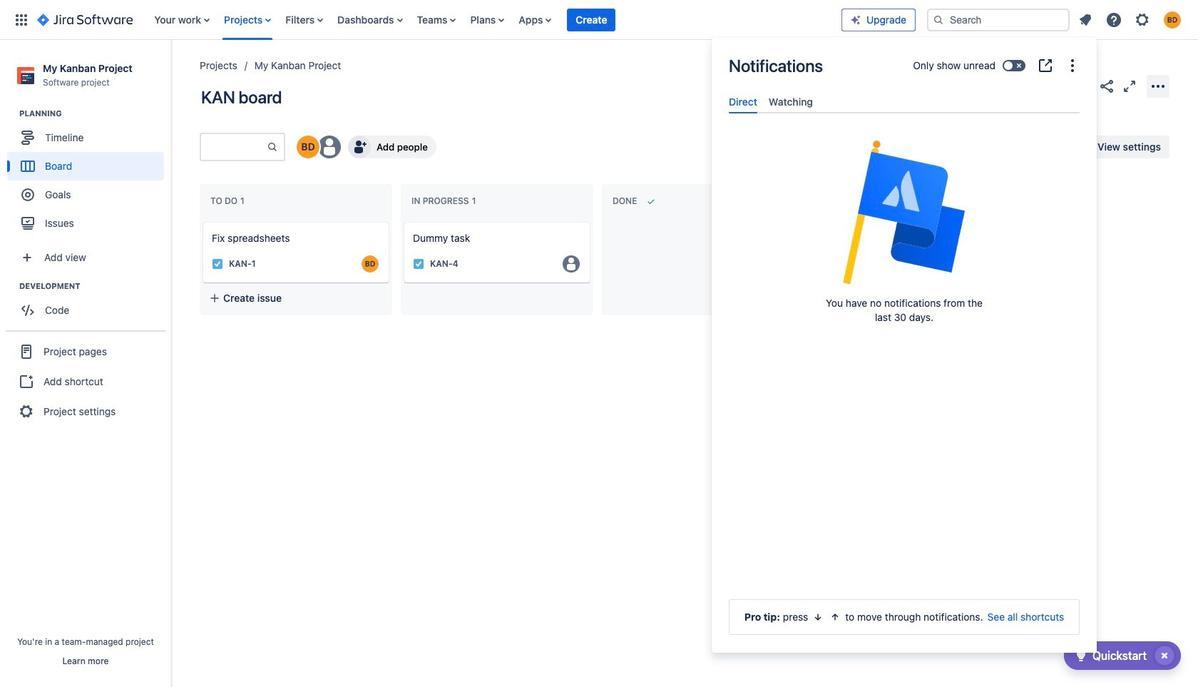 Task type: describe. For each thing, give the bounding box(es) containing it.
arrow up image
[[830, 612, 842, 623]]

your profile and settings image
[[1165, 11, 1182, 28]]

appswitcher icon image
[[13, 11, 30, 28]]

more actions image
[[1150, 77, 1168, 95]]

notifications image
[[1078, 11, 1095, 28]]

sidebar navigation image
[[156, 57, 187, 86]]

create issue image
[[193, 213, 211, 230]]

star kan board image
[[1076, 77, 1093, 95]]

more image
[[1065, 57, 1082, 74]]

arrow down image
[[813, 612, 825, 623]]

import image
[[907, 138, 924, 156]]

heading for planning image group
[[19, 108, 171, 119]]

development image
[[2, 278, 19, 295]]

in progress element
[[412, 196, 479, 206]]

2 vertical spatial group
[[6, 331, 166, 432]]

task image
[[212, 258, 223, 270]]

primary element
[[9, 0, 842, 40]]

check image
[[1073, 647, 1090, 664]]

dismiss quickstart image
[[1154, 644, 1177, 667]]

task image
[[413, 258, 425, 270]]



Task type: vqa. For each thing, say whether or not it's contained in the screenshot.
1st Create issue icon from the top
no



Task type: locate. For each thing, give the bounding box(es) containing it.
sidebar element
[[0, 40, 171, 687]]

add people image
[[351, 138, 368, 156]]

tab list
[[724, 90, 1086, 114]]

settings image
[[1135, 11, 1152, 28]]

1 horizontal spatial list
[[1073, 7, 1190, 32]]

2 heading from the top
[[19, 281, 171, 292]]

None search field
[[928, 8, 1071, 31]]

1 vertical spatial group
[[7, 281, 171, 329]]

open notifications in a new tab image
[[1038, 57, 1055, 74]]

tab panel
[[724, 114, 1086, 126]]

Search this board text field
[[201, 134, 267, 160]]

Search field
[[928, 8, 1071, 31]]

0 vertical spatial heading
[[19, 108, 171, 119]]

create issue image
[[395, 213, 412, 230]]

group for development image
[[7, 281, 171, 329]]

dialog
[[712, 37, 1098, 653]]

1 heading from the top
[[19, 108, 171, 119]]

enter full screen image
[[1122, 77, 1139, 95]]

list
[[147, 0, 842, 40], [1073, 7, 1190, 32]]

to do element
[[211, 196, 248, 206]]

group
[[7, 108, 171, 242], [7, 281, 171, 329], [6, 331, 166, 432]]

group for planning image
[[7, 108, 171, 242]]

1 vertical spatial heading
[[19, 281, 171, 292]]

planning image
[[2, 105, 19, 122]]

0 vertical spatial group
[[7, 108, 171, 242]]

jira software image
[[37, 11, 133, 28], [37, 11, 133, 28]]

help image
[[1106, 11, 1123, 28]]

list item
[[568, 0, 616, 40]]

goal image
[[21, 189, 34, 201]]

search image
[[933, 14, 945, 25]]

0 horizontal spatial list
[[147, 0, 842, 40]]

banner
[[0, 0, 1199, 40]]

heading
[[19, 108, 171, 119], [19, 281, 171, 292]]

heading for development image group
[[19, 281, 171, 292]]



